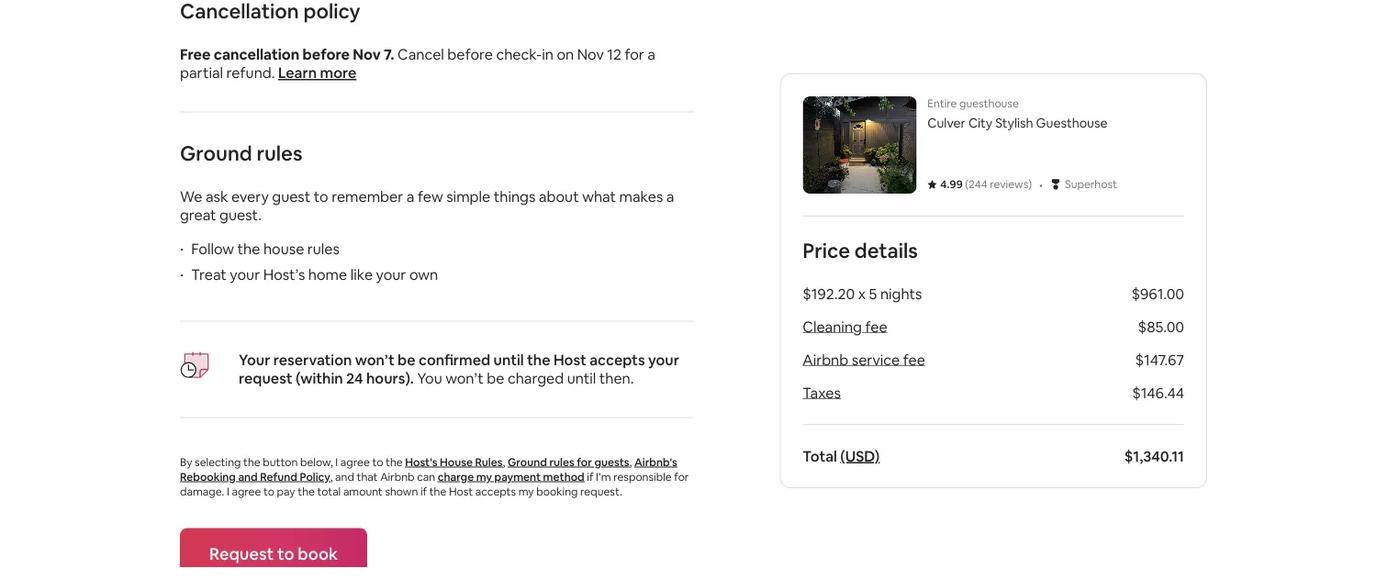 Task type: vqa. For each thing, say whether or not it's contained in the screenshot.
'SEARCH DESTINATIONS' search field
no



Task type: describe. For each thing, give the bounding box(es) containing it.
total (usd)
[[803, 447, 880, 466]]

host inside if i'm responsible for damage. i agree to pay the total amount shown if the host accepts my booking request.
[[449, 484, 473, 499]]

0 vertical spatial airbnb
[[803, 350, 849, 369]]

your for won't
[[648, 351, 680, 370]]

service
[[852, 350, 900, 369]]

1 vertical spatial fee
[[903, 350, 926, 369]]

refund.
[[226, 63, 275, 82]]

host's
[[263, 265, 305, 284]]

a inside cancel before check-in on nov 12 for a partial refund.
[[648, 45, 656, 64]]

entire guesthouse culver city stylish guesthouse
[[928, 96, 1108, 131]]

you
[[417, 369, 442, 388]]

that
[[357, 470, 378, 484]]

great
[[180, 206, 216, 225]]

for inside if i'm responsible for damage. i agree to pay the total amount shown if the host accepts my booking request.
[[674, 470, 689, 484]]

24
[[346, 369, 363, 388]]

below,
[[300, 455, 333, 469]]

rules
[[475, 455, 503, 469]]

$147.67
[[1136, 350, 1185, 369]]

more
[[320, 63, 357, 82]]

your reservation won't be confirmed until the host accepts your request (within 24 hours).
[[239, 351, 680, 388]]

free
[[180, 45, 211, 64]]

pay
[[277, 484, 295, 499]]

policy
[[300, 470, 330, 484]]

cleaning fee
[[803, 317, 888, 336]]

before inside cancel before check-in on nov 12 for a partial refund.
[[448, 45, 493, 64]]

home
[[308, 265, 347, 284]]

be inside your reservation won't be confirmed until the host accepts your request (within 24 hours).
[[398, 351, 416, 370]]

airbnb's rebooking and refund policy button
[[180, 455, 678, 484]]

few
[[418, 187, 443, 206]]

5
[[869, 284, 878, 303]]

won't inside your reservation won't be confirmed until the host accepts your request (within 24 hours).
[[355, 351, 395, 370]]

agree for damage.
[[232, 484, 261, 499]]

house
[[264, 239, 304, 258]]

0 horizontal spatial airbnb
[[380, 470, 415, 484]]

price
[[803, 237, 851, 264]]

learn more
[[278, 63, 357, 82]]

244
[[969, 177, 988, 191]]

the inside your reservation won't be confirmed until the host accepts your request (within 24 hours).
[[527, 351, 551, 370]]

if i'm responsible for damage. i agree to pay the total amount shown if the host accepts my booking request.
[[180, 470, 689, 499]]

total
[[317, 484, 341, 499]]

0 horizontal spatial for
[[577, 455, 592, 469]]

responsible
[[614, 470, 672, 484]]

ask
[[206, 187, 228, 206]]

the left host's
[[386, 455, 403, 469]]

1 horizontal spatial won't
[[446, 369, 484, 388]]

refund
[[260, 470, 298, 484]]

entire
[[928, 96, 957, 111]]

the down policy at bottom
[[298, 484, 315, 499]]

1 before from the left
[[303, 45, 350, 64]]

we
[[180, 187, 202, 206]]

0 horizontal spatial my
[[476, 470, 492, 484]]

1 nov from the left
[[353, 45, 381, 64]]

learn more button
[[278, 63, 357, 82]]

by
[[180, 455, 192, 469]]

you won't be charged until then.
[[417, 369, 634, 388]]

things
[[494, 187, 536, 206]]

0 horizontal spatial fee
[[866, 317, 888, 336]]

1 vertical spatial ground
[[508, 455, 547, 469]]

rebooking
[[180, 470, 236, 484]]

simple
[[447, 187, 491, 206]]

1 horizontal spatial ,
[[503, 455, 505, 469]]

charge my payment method button
[[438, 470, 585, 484]]

cleaning
[[803, 317, 862, 336]]

shown
[[385, 484, 418, 499]]

button
[[263, 455, 298, 469]]

airbnb service fee
[[803, 350, 926, 369]]

cancel
[[398, 45, 444, 64]]

(usd)
[[841, 447, 880, 466]]

stylish
[[996, 115, 1034, 131]]

$85.00
[[1138, 317, 1185, 336]]

price details
[[803, 237, 918, 264]]

accepts inside if i'm responsible for damage. i agree to pay the total amount shown if the host accepts my booking request.
[[476, 484, 516, 499]]

cancellation
[[214, 45, 300, 64]]

cancel before check-in on nov 12 for a partial refund.
[[180, 45, 656, 82]]

details
[[855, 237, 918, 264]]

ground rules for guests link
[[508, 455, 630, 469]]

agree for below,
[[341, 455, 370, 469]]

free cancellation before nov 7.
[[180, 45, 395, 64]]

$1,340.11
[[1125, 447, 1185, 466]]

1 horizontal spatial until
[[567, 369, 596, 388]]

every
[[231, 187, 269, 206]]

i'm
[[596, 470, 611, 484]]

airbnb service fee button
[[803, 350, 926, 369]]

for inside cancel before check-in on nov 12 for a partial refund.
[[625, 45, 645, 64]]

guests
[[595, 455, 630, 469]]

guesthouse
[[960, 96, 1019, 111]]

taxes
[[803, 383, 841, 402]]

guest.
[[220, 206, 262, 225]]



Task type: locate. For each thing, give the bounding box(es) containing it.
by selecting the button below, i agree to the host's house rules , ground rules for guests ,
[[180, 455, 635, 469]]

0 horizontal spatial accepts
[[476, 484, 516, 499]]

$192.20 x 5 nights
[[803, 284, 922, 303]]

1 horizontal spatial fee
[[903, 350, 926, 369]]

1 horizontal spatial host
[[554, 351, 587, 370]]

house
[[440, 455, 473, 469]]

, up charge my payment method button at bottom
[[503, 455, 505, 469]]

i for damage.
[[227, 484, 229, 499]]

damage.
[[180, 484, 224, 499]]

rules up guest
[[257, 141, 303, 167]]

if down the can
[[421, 484, 427, 499]]

0 horizontal spatial nov
[[353, 45, 381, 64]]

0 vertical spatial agree
[[341, 455, 370, 469]]

fee right 'service'
[[903, 350, 926, 369]]

rules
[[257, 141, 303, 167], [307, 239, 340, 258], [550, 455, 575, 469]]

your right then.
[[648, 351, 680, 370]]

)
[[1029, 177, 1032, 191]]

own
[[410, 265, 438, 284]]

0 vertical spatial ground
[[180, 141, 252, 167]]

0 horizontal spatial be
[[398, 351, 416, 370]]

4.99 ( 244 reviews )
[[941, 177, 1032, 191]]

0 horizontal spatial before
[[303, 45, 350, 64]]

0 horizontal spatial host
[[449, 484, 473, 499]]

until inside your reservation won't be confirmed until the host accepts your request (within 24 hours).
[[494, 351, 524, 370]]

1 horizontal spatial agree
[[341, 455, 370, 469]]

1 horizontal spatial for
[[625, 45, 645, 64]]

airbnb up shown at left
[[380, 470, 415, 484]]

if left i'm
[[587, 470, 594, 484]]

guest
[[272, 187, 311, 206]]

i
[[336, 455, 338, 469], [227, 484, 229, 499]]

won't
[[355, 351, 395, 370], [446, 369, 484, 388]]

$961.00
[[1132, 284, 1185, 303]]

1 and from the left
[[238, 470, 258, 484]]

for
[[625, 45, 645, 64], [577, 455, 592, 469], [674, 470, 689, 484]]

then.
[[600, 369, 634, 388]]

i right below,
[[336, 455, 338, 469]]

0 horizontal spatial agree
[[232, 484, 261, 499]]

rules up "method"
[[550, 455, 575, 469]]

1 horizontal spatial before
[[448, 45, 493, 64]]

1 horizontal spatial my
[[519, 484, 534, 499]]

airbnb up taxes button
[[803, 350, 849, 369]]

if
[[587, 470, 594, 484], [421, 484, 427, 499]]

my
[[476, 470, 492, 484], [519, 484, 534, 499]]

host inside your reservation won't be confirmed until the host accepts your request (within 24 hours).
[[554, 351, 587, 370]]

1 horizontal spatial rules
[[307, 239, 340, 258]]

the down guest.
[[238, 239, 260, 258]]

culver
[[928, 115, 966, 131]]

0 vertical spatial host
[[554, 351, 587, 370]]

1 horizontal spatial and
[[335, 470, 354, 484]]

1 horizontal spatial a
[[648, 45, 656, 64]]

rules inside follow the house rules treat your host's home like your own
[[307, 239, 340, 258]]

reservation
[[274, 351, 352, 370]]

a right makes on the left
[[667, 187, 675, 206]]

4.99
[[941, 177, 963, 191]]

and inside airbnb's rebooking and refund policy
[[238, 470, 258, 484]]

host down , and that airbnb can charge my payment method
[[449, 484, 473, 499]]

payment
[[495, 470, 541, 484]]

your
[[239, 351, 270, 370]]

ground
[[180, 141, 252, 167], [508, 455, 547, 469]]

to
[[314, 187, 329, 206], [372, 455, 383, 469], [264, 484, 275, 499], [277, 543, 294, 565]]

the left button
[[243, 455, 261, 469]]

follow the house rules treat your host's home like your own
[[191, 239, 438, 284]]

nov inside cancel before check-in on nov 12 for a partial refund.
[[577, 45, 604, 64]]

7.
[[384, 45, 395, 64]]

follow
[[191, 239, 234, 258]]

airbnb
[[803, 350, 849, 369], [380, 470, 415, 484]]

, up total
[[330, 470, 333, 484]]

a right '12'
[[648, 45, 656, 64]]

can
[[417, 470, 435, 484]]

for up "method"
[[577, 455, 592, 469]]

to right guest
[[314, 187, 329, 206]]

on
[[557, 45, 574, 64]]

0 vertical spatial fee
[[866, 317, 888, 336]]

to left 'book' on the bottom left of page
[[277, 543, 294, 565]]

1 horizontal spatial your
[[376, 265, 406, 284]]

1 horizontal spatial if
[[587, 470, 594, 484]]

a left 'few'
[[407, 187, 415, 206]]

1 vertical spatial accepts
[[476, 484, 516, 499]]

0 horizontal spatial ground
[[180, 141, 252, 167]]

in
[[542, 45, 554, 64]]

$192.20
[[803, 284, 855, 303]]

be left you
[[398, 351, 416, 370]]

0 vertical spatial rules
[[257, 141, 303, 167]]

request to book button
[[180, 529, 367, 569]]

won't right you
[[446, 369, 484, 388]]

until right the confirmed
[[494, 351, 524, 370]]

learn
[[278, 63, 317, 82]]

nov left '12'
[[577, 45, 604, 64]]

nov left 7.
[[353, 45, 381, 64]]

and up total
[[335, 470, 354, 484]]

0 horizontal spatial your
[[230, 265, 260, 284]]

be left charged
[[487, 369, 505, 388]]

agree down the refund
[[232, 484, 261, 499]]

request.
[[581, 484, 622, 499]]

1 horizontal spatial airbnb
[[803, 350, 849, 369]]

to inside button
[[277, 543, 294, 565]]

for right '12'
[[625, 45, 645, 64]]

0 horizontal spatial ,
[[330, 470, 333, 484]]

won't left you
[[355, 351, 395, 370]]

i for below,
[[336, 455, 338, 469]]

fee up 'service'
[[866, 317, 888, 336]]

airbnb's rebooking and refund policy
[[180, 455, 678, 484]]

host left then.
[[554, 351, 587, 370]]

accepts inside your reservation won't be confirmed until the host accepts your request (within 24 hours).
[[590, 351, 645, 370]]

0 horizontal spatial and
[[238, 470, 258, 484]]

to left pay
[[264, 484, 275, 499]]

request
[[239, 369, 293, 388]]

0 horizontal spatial a
[[407, 187, 415, 206]]

request to book
[[209, 543, 338, 565]]

and left the refund
[[238, 470, 258, 484]]

0 horizontal spatial until
[[494, 351, 524, 370]]

2 horizontal spatial ,
[[630, 455, 632, 469]]

(usd) button
[[841, 447, 880, 466]]

1 vertical spatial airbnb
[[380, 470, 415, 484]]

2 vertical spatial rules
[[550, 455, 575, 469]]

(within
[[296, 369, 343, 388]]

accepts down charge my payment method button at bottom
[[476, 484, 516, 499]]

until
[[494, 351, 524, 370], [567, 369, 596, 388]]

1 horizontal spatial i
[[336, 455, 338, 469]]

,
[[503, 455, 505, 469], [630, 455, 632, 469], [330, 470, 333, 484]]

ground up the "ask"
[[180, 141, 252, 167]]

total
[[803, 447, 837, 466]]

12
[[607, 45, 622, 64]]

request
[[209, 543, 274, 565]]

the inside follow the house rules treat your host's home like your own
[[238, 239, 260, 258]]

2 nov from the left
[[577, 45, 604, 64]]

nov
[[353, 45, 381, 64], [577, 45, 604, 64]]

1 horizontal spatial accepts
[[590, 351, 645, 370]]

for down airbnb's
[[674, 470, 689, 484]]

ground up payment
[[508, 455, 547, 469]]

0 horizontal spatial if
[[421, 484, 427, 499]]

1 horizontal spatial ground
[[508, 455, 547, 469]]

we ask every guest to remember a few simple things about what makes a great guest.
[[180, 187, 675, 225]]

my inside if i'm responsible for damage. i agree to pay the total amount shown if the host accepts my booking request.
[[519, 484, 534, 499]]

agree inside if i'm responsible for damage. i agree to pay the total amount shown if the host accepts my booking request.
[[232, 484, 261, 499]]

rules up the "home"
[[307, 239, 340, 258]]

be
[[398, 351, 416, 370], [487, 369, 505, 388]]

charged
[[508, 369, 564, 388]]

2 and from the left
[[335, 470, 354, 484]]

your right treat
[[230, 265, 260, 284]]

to inside we ask every guest to remember a few simple things about what makes a great guest.
[[314, 187, 329, 206]]

accepts right charged
[[590, 351, 645, 370]]

remember
[[332, 187, 403, 206]]

reviews
[[990, 177, 1029, 191]]

(
[[966, 177, 969, 191]]

confirmed
[[419, 351, 491, 370]]

the left then.
[[527, 351, 551, 370]]

cleaning fee button
[[803, 317, 888, 336]]

0 horizontal spatial won't
[[355, 351, 395, 370]]

my down payment
[[519, 484, 534, 499]]

until left then.
[[567, 369, 596, 388]]

to inside if i'm responsible for damage. i agree to pay the total amount shown if the host accepts my booking request.
[[264, 484, 275, 499]]

partial
[[180, 63, 223, 82]]

0 vertical spatial i
[[336, 455, 338, 469]]

what
[[582, 187, 616, 206]]

1 vertical spatial i
[[227, 484, 229, 499]]

, up responsible
[[630, 455, 632, 469]]

i down rebooking
[[227, 484, 229, 499]]

selecting
[[195, 455, 241, 469]]

1 vertical spatial rules
[[307, 239, 340, 258]]

nights
[[881, 284, 922, 303]]

my down rules
[[476, 470, 492, 484]]

0 vertical spatial accepts
[[590, 351, 645, 370]]

and
[[238, 470, 258, 484], [335, 470, 354, 484]]

amount
[[343, 484, 383, 499]]

your right like
[[376, 265, 406, 284]]

the down the can
[[430, 484, 447, 499]]

host's
[[405, 455, 438, 469]]

i inside if i'm responsible for damage. i agree to pay the total amount shown if the host accepts my booking request.
[[227, 484, 229, 499]]

method
[[543, 470, 585, 484]]

ground rules
[[180, 141, 303, 167]]

1 horizontal spatial be
[[487, 369, 505, 388]]

2 before from the left
[[448, 45, 493, 64]]

guesthouse
[[1037, 115, 1108, 131]]

about
[[539, 187, 579, 206]]

airbnb's
[[635, 455, 678, 469]]

hours).
[[366, 369, 414, 388]]

2 horizontal spatial for
[[674, 470, 689, 484]]

agree up that
[[341, 455, 370, 469]]

0 horizontal spatial rules
[[257, 141, 303, 167]]

1 vertical spatial host
[[449, 484, 473, 499]]

your
[[230, 265, 260, 284], [376, 265, 406, 284], [648, 351, 680, 370]]

to up that
[[372, 455, 383, 469]]

a
[[648, 45, 656, 64], [407, 187, 415, 206], [667, 187, 675, 206]]

1 vertical spatial agree
[[232, 484, 261, 499]]

0 horizontal spatial i
[[227, 484, 229, 499]]

book
[[298, 543, 338, 565]]

x
[[859, 284, 866, 303]]

2 horizontal spatial a
[[667, 187, 675, 206]]

1 horizontal spatial nov
[[577, 45, 604, 64]]

your inside your reservation won't be confirmed until the host accepts your request (within 24 hours).
[[648, 351, 680, 370]]

taxes button
[[803, 383, 841, 402]]

$146.44
[[1133, 383, 1185, 402]]

•
[[1040, 175, 1043, 194]]

2 horizontal spatial rules
[[550, 455, 575, 469]]

your for house
[[376, 265, 406, 284]]

2 horizontal spatial your
[[648, 351, 680, 370]]



